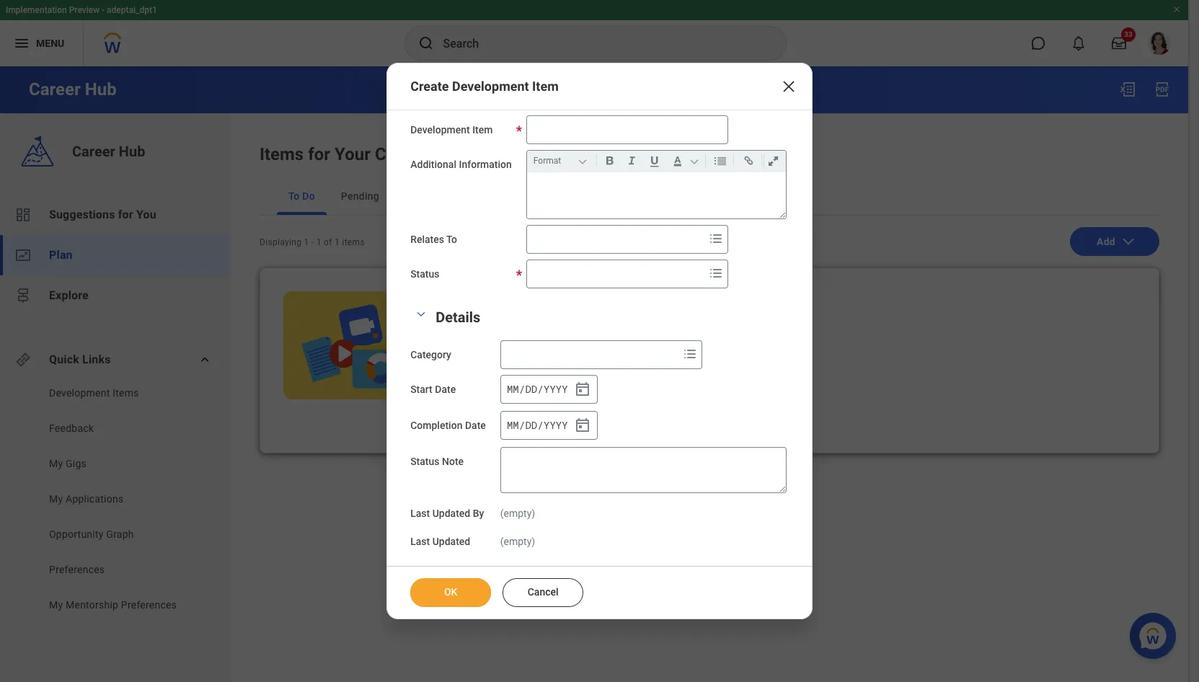 Task type: locate. For each thing, give the bounding box(es) containing it.
1 my from the top
[[49, 458, 63, 470]]

in
[[451, 371, 460, 382]]

0 vertical spatial -
[[102, 5, 105, 15]]

dd for completion date
[[526, 418, 538, 432]]

0 horizontal spatial items
[[113, 387, 139, 399]]

status left note
[[411, 456, 440, 468]]

Relates To field
[[527, 227, 705, 253]]

2 dd from the top
[[526, 418, 538, 432]]

opportunity
[[49, 529, 104, 540]]

date right completion
[[465, 420, 486, 432]]

1 vertical spatial status
[[451, 354, 477, 364]]

0 vertical spatial career hub
[[29, 79, 117, 100]]

for
[[308, 144, 331, 164], [118, 208, 133, 221]]

completion date
[[411, 420, 486, 432]]

0 vertical spatial calendar image
[[574, 381, 591, 398]]

- left of
[[312, 237, 314, 247]]

2 vertical spatial item
[[558, 410, 580, 421]]

prompts image inside details group
[[682, 346, 699, 363]]

updated inside last updated by me
[[603, 354, 637, 364]]

details dialog
[[387, 63, 813, 620]]

0 vertical spatial status
[[411, 269, 440, 280]]

dd up manage development item button at the bottom
[[526, 382, 538, 396]]

- inside main content
[[312, 237, 314, 247]]

prompts image
[[708, 230, 725, 248], [682, 346, 699, 363]]

displaying
[[260, 237, 302, 247]]

update
[[451, 310, 497, 328]]

1 vertical spatial my
[[49, 493, 63, 505]]

feedback
[[49, 423, 94, 434]]

my inside my gigs link
[[49, 458, 63, 470]]

0 vertical spatial (empty)
[[501, 508, 535, 520]]

1 vertical spatial items
[[113, 387, 139, 399]]

date for start date
[[435, 384, 456, 396]]

1 vertical spatial for
[[118, 208, 133, 221]]

dd
[[526, 382, 538, 396], [526, 418, 538, 432]]

1 vertical spatial yyyy
[[544, 418, 568, 432]]

1 horizontal spatial prompts image
[[708, 230, 725, 248]]

last updated
[[411, 536, 471, 548]]

suggestions for you link
[[0, 195, 231, 235]]

by
[[640, 354, 650, 364], [473, 508, 484, 520]]

my
[[49, 458, 63, 470], [49, 493, 63, 505], [49, 600, 63, 611]]

last up me on the left
[[583, 354, 601, 364]]

status down relates
[[411, 269, 440, 280]]

/
[[519, 382, 525, 396], [538, 382, 544, 396], [519, 418, 525, 432], [538, 418, 544, 432]]

0 horizontal spatial for
[[118, 208, 133, 221]]

1 (empty) from the top
[[501, 508, 535, 520]]

(empty) for last updated
[[501, 536, 535, 548]]

0 vertical spatial date
[[435, 384, 456, 396]]

development down the start date group
[[494, 410, 556, 421]]

mm / dd / yyyy
[[507, 382, 568, 396], [507, 418, 568, 432]]

note
[[442, 456, 464, 468]]

last for last updated
[[411, 536, 430, 548]]

my mentorship preferences
[[49, 600, 177, 611]]

status for status
[[411, 269, 440, 280]]

date down in
[[435, 384, 456, 396]]

0 vertical spatial list
[[0, 195, 231, 316]]

dd for start date
[[526, 382, 538, 396]]

to do
[[289, 190, 315, 202]]

career hub
[[29, 79, 117, 100], [72, 143, 145, 160]]

2 calendar image from the top
[[574, 417, 591, 434]]

career
[[29, 79, 81, 100], [72, 143, 115, 160], [375, 144, 427, 164]]

date
[[435, 384, 456, 396], [465, 420, 486, 432]]

timeline milestone image
[[14, 287, 32, 304]]

maximize image
[[764, 152, 783, 170]]

1 vertical spatial mm
[[507, 418, 519, 432]]

1 horizontal spatial preferences
[[121, 600, 177, 611]]

2 vertical spatial my
[[49, 600, 63, 611]]

to
[[289, 190, 300, 202], [447, 234, 457, 245]]

yyyy left me on the left
[[544, 382, 568, 396]]

prompts image for relates to
[[708, 230, 725, 248]]

0 vertical spatial last
[[583, 354, 601, 364]]

item inside button
[[558, 410, 580, 421]]

you
[[136, 208, 156, 221]]

1 horizontal spatial to
[[447, 234, 457, 245]]

0 horizontal spatial prompts image
[[682, 346, 699, 363]]

mm / dd / yyyy inside the start date group
[[507, 382, 568, 396]]

updated
[[603, 354, 637, 364], [433, 508, 471, 520], [433, 536, 471, 548]]

list containing suggestions for you
[[0, 195, 231, 316]]

Development Item text field
[[527, 116, 729, 144]]

items
[[260, 144, 304, 164], [113, 387, 139, 399]]

status inside details group
[[411, 456, 440, 468]]

chevron down image
[[413, 310, 430, 320]]

item for create development item
[[532, 79, 559, 94]]

inbox large image
[[1112, 36, 1127, 51]]

calendar image inside completion date group
[[574, 417, 591, 434]]

1 vertical spatial list
[[0, 386, 231, 616]]

1 vertical spatial last
[[411, 508, 430, 520]]

1 vertical spatial prompts image
[[682, 346, 699, 363]]

1 horizontal spatial -
[[312, 237, 314, 247]]

1 horizontal spatial 1
[[317, 237, 322, 247]]

items inside list
[[113, 387, 139, 399]]

1 horizontal spatial for
[[308, 144, 331, 164]]

calendar image down the start date group
[[574, 417, 591, 434]]

relates to
[[411, 234, 457, 245]]

1 vertical spatial (empty)
[[501, 536, 535, 548]]

1 dd from the top
[[526, 382, 538, 396]]

development inside list
[[49, 387, 110, 399]]

0 horizontal spatial hub
[[85, 79, 117, 100]]

dd inside completion date group
[[526, 418, 538, 432]]

0 vertical spatial for
[[308, 144, 331, 164]]

preferences
[[49, 564, 105, 576], [121, 600, 177, 611]]

my down my gigs
[[49, 493, 63, 505]]

last updated by me
[[583, 354, 650, 382]]

0 vertical spatial prompts image
[[708, 230, 725, 248]]

mm inside the start date group
[[507, 382, 519, 396]]

status inside the status in progress
[[451, 354, 477, 364]]

mentorship
[[66, 600, 118, 611]]

- for 1
[[312, 237, 314, 247]]

0 horizontal spatial preferences
[[49, 564, 105, 576]]

last for last updated by
[[411, 508, 430, 520]]

1 vertical spatial -
[[312, 237, 314, 247]]

(empty) up cancel at the left of the page
[[501, 536, 535, 548]]

for left you
[[118, 208, 133, 221]]

bulleted list image
[[711, 152, 731, 170]]

my inside my mentorship preferences link
[[49, 600, 63, 611]]

for for you
[[118, 208, 133, 221]]

last
[[583, 354, 601, 364], [411, 508, 430, 520], [411, 536, 430, 548]]

0 horizontal spatial -
[[102, 5, 105, 15]]

calendar image
[[574, 381, 591, 398], [574, 417, 591, 434]]

1 vertical spatial updated
[[433, 508, 471, 520]]

1 1 from the left
[[304, 237, 309, 247]]

my left mentorship
[[49, 600, 63, 611]]

status for status in progress
[[451, 354, 477, 364]]

by for last updated by me
[[640, 354, 650, 364]]

completion date group
[[501, 411, 598, 440]]

0 horizontal spatial date
[[435, 384, 456, 396]]

tab list
[[260, 177, 1160, 216]]

2 yyyy from the top
[[544, 418, 568, 432]]

last inside last updated by me
[[583, 354, 601, 364]]

dd down the start date group
[[526, 418, 538, 432]]

1 mm from the top
[[507, 382, 519, 396]]

1 calendar image from the top
[[574, 381, 591, 398]]

0 vertical spatial mm
[[507, 382, 519, 396]]

by inside last updated by me
[[640, 354, 650, 364]]

2 mm from the top
[[507, 418, 519, 432]]

for inside list
[[118, 208, 133, 221]]

yyyy for start date
[[544, 382, 568, 396]]

graph
[[106, 529, 134, 540]]

2 horizontal spatial 1
[[335, 237, 340, 247]]

1 vertical spatial to
[[447, 234, 457, 245]]

0 vertical spatial by
[[640, 354, 650, 364]]

relates
[[411, 234, 444, 245]]

status for status note
[[411, 456, 440, 468]]

development down development item
[[431, 144, 534, 164]]

(empty) right last updated by
[[501, 508, 535, 520]]

1 vertical spatial calendar image
[[574, 417, 591, 434]]

yyyy
[[544, 382, 568, 396], [544, 418, 568, 432]]

to left do
[[289, 190, 300, 202]]

of
[[324, 237, 332, 247]]

for left your
[[308, 144, 331, 164]]

development item
[[411, 124, 493, 136]]

1 horizontal spatial by
[[640, 354, 650, 364]]

0 horizontal spatial by
[[473, 508, 484, 520]]

preferences down opportunity
[[49, 564, 105, 576]]

development up feedback
[[49, 387, 110, 399]]

ok
[[444, 586, 458, 598]]

my inside my applications link
[[49, 493, 63, 505]]

1 vertical spatial mm / dd / yyyy
[[507, 418, 568, 432]]

items up feedback link
[[113, 387, 139, 399]]

list
[[0, 195, 231, 316], [0, 386, 231, 616]]

- inside banner
[[102, 5, 105, 15]]

mm up manage development item
[[507, 382, 519, 396]]

1 vertical spatial hub
[[119, 143, 145, 160]]

0 vertical spatial item
[[532, 79, 559, 94]]

1 vertical spatial by
[[473, 508, 484, 520]]

preferences down preferences link
[[121, 600, 177, 611]]

my for my mentorship preferences
[[49, 600, 63, 611]]

2 (empty) from the top
[[501, 536, 535, 548]]

- for adeptai_dpt1
[[102, 5, 105, 15]]

my for my applications
[[49, 493, 63, 505]]

calendar image inside the start date group
[[574, 381, 591, 398]]

by for last updated by
[[473, 508, 484, 520]]

mm right "manage"
[[507, 418, 519, 432]]

development
[[452, 79, 529, 94], [411, 124, 470, 136], [431, 144, 534, 164], [49, 387, 110, 399], [494, 410, 556, 421]]

arrow right image
[[586, 408, 600, 423]]

0 vertical spatial to
[[289, 190, 300, 202]]

1 mm / dd / yyyy from the top
[[507, 382, 568, 396]]

(empty)
[[501, 508, 535, 520], [501, 536, 535, 548]]

explore link
[[0, 276, 231, 316]]

hub
[[85, 79, 117, 100], [119, 143, 145, 160]]

1
[[304, 237, 309, 247], [317, 237, 322, 247], [335, 237, 340, 247]]

3 my from the top
[[49, 600, 63, 611]]

mm / dd / yyyy inside completion date group
[[507, 418, 568, 432]]

my for my gigs
[[49, 458, 63, 470]]

profile logan mcneil element
[[1140, 27, 1180, 59]]

search image
[[417, 35, 435, 52]]

start date
[[411, 384, 456, 396]]

1 yyyy from the top
[[544, 382, 568, 396]]

start
[[411, 384, 433, 396]]

0 horizontal spatial 1
[[304, 237, 309, 247]]

mm / dd / yyyy down the start date group
[[507, 418, 568, 432]]

tab list containing to do
[[260, 177, 1160, 216]]

0 vertical spatial my
[[49, 458, 63, 470]]

cancel button
[[503, 578, 584, 607]]

mm
[[507, 382, 519, 396], [507, 418, 519, 432]]

0 vertical spatial dd
[[526, 382, 538, 396]]

- right preview
[[102, 5, 105, 15]]

onboarding home image
[[14, 247, 32, 264]]

items up to do in the left top of the page
[[260, 144, 304, 164]]

item
[[532, 79, 559, 94], [473, 124, 493, 136], [558, 410, 580, 421]]

1 horizontal spatial date
[[465, 420, 486, 432]]

2 1 from the left
[[317, 237, 322, 247]]

2 vertical spatial updated
[[433, 536, 471, 548]]

export to excel image
[[1120, 81, 1137, 98]]

1 vertical spatial career hub
[[72, 143, 145, 160]]

0 vertical spatial updated
[[603, 354, 637, 364]]

1 horizontal spatial items
[[260, 144, 304, 164]]

2 vertical spatial last
[[411, 536, 430, 548]]

my left gigs
[[49, 458, 63, 470]]

-
[[102, 5, 105, 15], [312, 237, 314, 247]]

view printable version (pdf) image
[[1154, 81, 1172, 98]]

yyyy inside the start date group
[[544, 382, 568, 396]]

yyyy inside completion date group
[[544, 418, 568, 432]]

preferences link
[[48, 563, 196, 577]]

last down last updated by
[[411, 536, 430, 548]]

2 list from the top
[[0, 386, 231, 616]]

1 vertical spatial dd
[[526, 418, 538, 432]]

main content
[[0, 66, 1189, 682]]

status
[[411, 269, 440, 280], [451, 354, 477, 364], [411, 456, 440, 468]]

prompts image for category
[[682, 346, 699, 363]]

list containing development items
[[0, 386, 231, 616]]

adeptai_dpt1
[[107, 5, 157, 15]]

0 vertical spatial mm / dd / yyyy
[[507, 382, 568, 396]]

2 mm / dd / yyyy from the top
[[507, 418, 568, 432]]

1 vertical spatial date
[[465, 420, 486, 432]]

status in progress
[[451, 354, 504, 382]]

by inside details group
[[473, 508, 484, 520]]

1 horizontal spatial hub
[[119, 143, 145, 160]]

to do button
[[277, 177, 327, 215]]

2 my from the top
[[49, 493, 63, 505]]

0 vertical spatial items
[[260, 144, 304, 164]]

yyyy down the start date group
[[544, 418, 568, 432]]

last up last updated
[[411, 508, 430, 520]]

bold image
[[600, 152, 620, 170]]

my mentorship preferences link
[[48, 598, 196, 613]]

details group
[[411, 306, 789, 550]]

mm inside completion date group
[[507, 418, 519, 432]]

0 horizontal spatial to
[[289, 190, 300, 202]]

2 vertical spatial status
[[411, 456, 440, 468]]

mm / dd / yyyy up manage development item button at the bottom
[[507, 382, 568, 396]]

mm / dd / yyyy for start date
[[507, 382, 568, 396]]

to right relates
[[447, 234, 457, 245]]

dd inside the start date group
[[526, 382, 538, 396]]

status up in
[[451, 354, 477, 364]]

calendar image up arrow right icon
[[574, 381, 591, 398]]

1 list from the top
[[0, 195, 231, 316]]

0 vertical spatial yyyy
[[544, 382, 568, 396]]



Task type: vqa. For each thing, say whether or not it's contained in the screenshot.
the adeptai_dpt1
yes



Task type: describe. For each thing, give the bounding box(es) containing it.
updated for last updated by me
[[603, 354, 637, 364]]

mm / dd / yyyy for completion date
[[507, 418, 568, 432]]

Status field
[[527, 261, 705, 287]]

update resume
[[451, 310, 549, 328]]

additional
[[411, 159, 457, 170]]

updated for last updated by
[[433, 508, 471, 520]]

development up development item
[[452, 79, 529, 94]]

item for manage development item
[[558, 410, 580, 421]]

updated for last updated
[[433, 536, 471, 548]]

my applications link
[[48, 492, 196, 506]]

my gigs
[[49, 458, 87, 470]]

dashboard image
[[14, 206, 32, 224]]

(empty) for last updated by
[[501, 508, 535, 520]]

format button
[[531, 153, 594, 169]]

your
[[335, 144, 371, 164]]

create
[[411, 79, 449, 94]]

opportunity graph link
[[48, 527, 196, 542]]

main content containing career hub
[[0, 66, 1189, 682]]

implementation preview -   adeptai_dpt1
[[6, 5, 157, 15]]

0 vertical spatial preferences
[[49, 564, 105, 576]]

gigs
[[66, 458, 87, 470]]

development items
[[49, 387, 139, 399]]

1 vertical spatial item
[[473, 124, 493, 136]]

my gigs link
[[48, 457, 196, 471]]

underline image
[[645, 152, 665, 170]]

my applications
[[49, 493, 124, 505]]

manage development item
[[454, 410, 580, 421]]

Status Note text field
[[501, 447, 787, 494]]

1 vertical spatial preferences
[[121, 600, 177, 611]]

feedback link
[[48, 421, 196, 436]]

progress
[[462, 371, 504, 382]]

details
[[436, 309, 481, 326]]

calendar image for start date
[[574, 381, 591, 398]]

link image
[[739, 152, 759, 170]]

3 1 from the left
[[335, 237, 340, 247]]

status note
[[411, 456, 464, 468]]

yyyy for completion date
[[544, 418, 568, 432]]

italic image
[[622, 152, 642, 170]]

additional information
[[411, 159, 512, 170]]

notifications large image
[[1072, 36, 1087, 51]]

calendar image for completion date
[[574, 417, 591, 434]]

prompts image
[[708, 265, 725, 282]]

date for completion date
[[465, 420, 486, 432]]

applications
[[66, 493, 124, 505]]

0 vertical spatial hub
[[85, 79, 117, 100]]

close environment banner image
[[1173, 5, 1182, 14]]

category
[[411, 349, 452, 361]]

resume
[[501, 310, 549, 328]]

format
[[534, 156, 561, 166]]

last for last updated by me
[[583, 354, 601, 364]]

development items link
[[48, 386, 196, 400]]

manage
[[454, 410, 491, 421]]

displaying 1 - 1 of 1 items
[[260, 237, 365, 247]]

x image
[[780, 78, 798, 95]]

start date group
[[501, 375, 598, 404]]

preview
[[69, 5, 100, 15]]

Category field
[[501, 342, 679, 368]]

mm for start date
[[507, 382, 519, 396]]

plan
[[49, 248, 73, 262]]

create development item
[[411, 79, 559, 94]]

opportunity graph
[[49, 529, 134, 540]]

completion
[[411, 420, 463, 432]]

development inside button
[[494, 410, 556, 421]]

items for your career development
[[260, 144, 534, 164]]

ok button
[[411, 578, 491, 607]]

Additional Information text field
[[527, 173, 786, 219]]

cancel
[[528, 586, 559, 598]]

to inside details 'dialog'
[[447, 234, 457, 245]]

mm for completion date
[[507, 418, 519, 432]]

do
[[302, 190, 315, 202]]

pending button
[[330, 177, 391, 215]]

format group
[[531, 151, 789, 173]]

to inside button
[[289, 190, 300, 202]]

manage development item button
[[445, 401, 606, 430]]

pending
[[341, 190, 379, 202]]

items
[[342, 237, 365, 247]]

suggestions for you
[[49, 208, 156, 221]]

details button
[[436, 309, 481, 326]]

me
[[583, 371, 597, 382]]

for for your
[[308, 144, 331, 164]]

last updated by
[[411, 508, 484, 520]]

explore
[[49, 289, 89, 302]]

implementation
[[6, 5, 67, 15]]

implementation preview -   adeptai_dpt1 banner
[[0, 0, 1189, 66]]

information
[[459, 159, 512, 170]]

suggestions
[[49, 208, 115, 221]]

development up the additional
[[411, 124, 470, 136]]

plan link
[[0, 235, 231, 276]]



